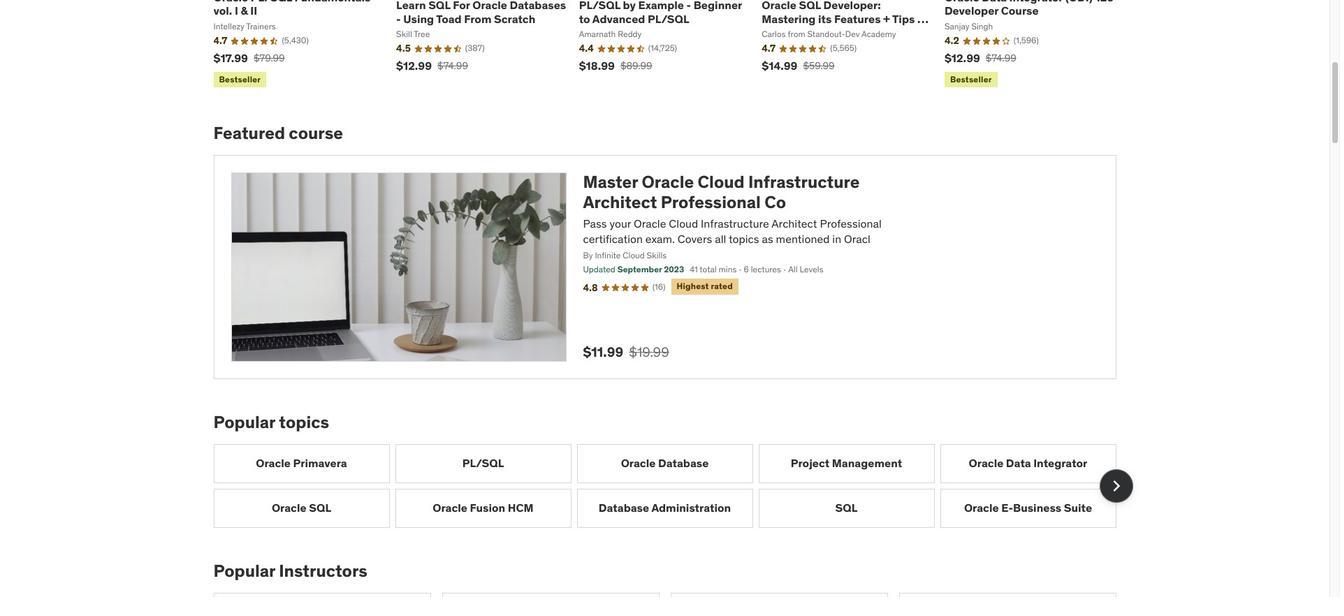 Task type: describe. For each thing, give the bounding box(es) containing it.
master oracle cloud infrastructure architect professional co pass your oracle cloud infrastructure architect professional certification exam. covers all topics as mentioned in oracl by infinite cloud skills
[[583, 171, 882, 260]]

skills
[[647, 250, 667, 260]]

as
[[762, 232, 773, 246]]

popular topics
[[213, 412, 329, 433]]

updated september 2023
[[583, 264, 684, 275]]

oracle e-business suite link
[[940, 489, 1116, 528]]

6
[[744, 264, 749, 275]]

0 horizontal spatial topics
[[279, 412, 329, 433]]

i
[[235, 4, 238, 18]]

in
[[832, 232, 841, 246]]

oracle data integrator (odi) 12c developer course
[[944, 0, 1113, 18]]

pl/sql inside oracle pl/sql fundamentals vol. i & ii
[[251, 0, 292, 4]]

learn  sql for oracle databases - using toad from scratch link
[[396, 0, 566, 26]]

4.8
[[583, 282, 598, 294]]

hcm
[[508, 501, 534, 515]]

pl/sql right by
[[648, 12, 689, 26]]

mins
[[719, 264, 737, 275]]

its
[[818, 12, 832, 26]]

(odi)
[[1065, 0, 1093, 4]]

all
[[715, 232, 726, 246]]

project management
[[791, 456, 902, 470]]

pl/sql left by
[[579, 0, 620, 12]]

integrator for oracle data integrator
[[1033, 456, 1087, 470]]

certification
[[583, 232, 643, 246]]

levels
[[800, 264, 823, 275]]

2 vertical spatial cloud
[[623, 250, 645, 260]]

pl/sql by example - beginner to advanced pl/sql
[[579, 0, 742, 26]]

infinite
[[595, 250, 621, 260]]

all
[[788, 264, 798, 275]]

instructors
[[279, 560, 367, 582]]

popular instructors element
[[213, 560, 1116, 597]]

oracle for oracle sql developer: mastering its features + tips & tricks
[[762, 0, 796, 12]]

example
[[638, 0, 684, 12]]

popular instructors
[[213, 560, 367, 582]]

mentioned
[[776, 232, 830, 246]]

+
[[883, 12, 890, 26]]

exam.
[[645, 232, 675, 246]]

oracle primavera link
[[213, 444, 389, 483]]

database administration link
[[577, 489, 753, 528]]

oracle database link
[[577, 444, 753, 483]]

1 horizontal spatial professional
[[820, 216, 882, 230]]

featured course
[[213, 123, 343, 144]]

oracle database
[[621, 456, 709, 470]]

by
[[623, 0, 636, 12]]

(16)
[[652, 282, 665, 292]]

highest rated
[[677, 281, 733, 292]]

oracle sql link
[[213, 489, 389, 528]]

using
[[403, 12, 434, 26]]

fundamentals
[[295, 0, 370, 4]]

oracle up exam.
[[634, 216, 666, 230]]

featured
[[213, 123, 285, 144]]

master
[[583, 171, 638, 193]]

- inside learn  sql for oracle databases - using toad from scratch
[[396, 12, 401, 26]]

tricks
[[762, 25, 793, 39]]

scratch
[[494, 12, 535, 26]]

41 total mins
[[690, 264, 737, 275]]

oracl
[[844, 232, 870, 246]]

oracle for oracle pl/sql fundamentals vol. i & ii
[[213, 0, 248, 4]]

pl/sql inside carousel element
[[462, 456, 504, 470]]

toad
[[436, 12, 462, 26]]

1 vertical spatial infrastructure
[[701, 216, 769, 230]]

0 vertical spatial infrastructure
[[748, 171, 860, 193]]

learn  sql for oracle databases - using toad from scratch
[[396, 0, 566, 26]]

integrator for oracle data integrator (odi) 12c developer course
[[1009, 0, 1063, 4]]

& inside oracle pl/sql fundamentals vol. i & ii
[[241, 4, 248, 18]]

oracle sql developer: mastering its features + tips & tricks
[[762, 0, 925, 39]]

rated
[[711, 281, 733, 292]]

oracle for oracle data integrator
[[969, 456, 1003, 470]]

6 lectures
[[744, 264, 781, 275]]

business
[[1013, 501, 1061, 515]]

$11.99
[[583, 344, 623, 361]]

all levels
[[788, 264, 823, 275]]

12c
[[1095, 0, 1113, 4]]

popular for popular topics
[[213, 412, 275, 433]]

oracle e-business suite
[[964, 501, 1092, 515]]

suite
[[1064, 501, 1092, 515]]

project
[[791, 456, 829, 470]]

oracle for oracle fusion hcm
[[433, 501, 467, 515]]

1 horizontal spatial architect
[[772, 216, 817, 230]]

pl/sql link
[[395, 444, 571, 483]]

mastering
[[762, 12, 816, 26]]

highest
[[677, 281, 709, 292]]

database administration
[[599, 501, 731, 515]]

next image
[[1105, 475, 1127, 497]]

updated
[[583, 264, 615, 275]]

data for oracle data integrator (odi) 12c developer course
[[982, 0, 1007, 4]]

september
[[617, 264, 662, 275]]

developer
[[944, 4, 999, 18]]



Task type: locate. For each thing, give the bounding box(es) containing it.
popular for popular instructors
[[213, 560, 275, 582]]

0 vertical spatial integrator
[[1009, 0, 1063, 4]]

0 vertical spatial cloud
[[698, 171, 745, 193]]

ii
[[250, 4, 257, 18]]

sql inside learn  sql for oracle databases - using toad from scratch
[[428, 0, 450, 12]]

oracle inside oracle sql developer: mastering its features + tips & tricks
[[762, 0, 796, 12]]

0 vertical spatial popular
[[213, 412, 275, 433]]

for
[[453, 0, 470, 12]]

1 vertical spatial professional
[[820, 216, 882, 230]]

co
[[764, 191, 786, 213]]

topics up oracle primavera in the left bottom of the page
[[279, 412, 329, 433]]

oracle fusion hcm link
[[395, 489, 571, 528]]

oracle
[[213, 0, 248, 4], [472, 0, 507, 12], [762, 0, 796, 12], [944, 0, 979, 4], [642, 171, 694, 193], [634, 216, 666, 230], [256, 456, 291, 470], [621, 456, 656, 470], [969, 456, 1003, 470], [272, 501, 306, 515], [433, 501, 467, 515], [964, 501, 999, 515]]

database up administration
[[658, 456, 709, 470]]

oracle up tricks
[[762, 0, 796, 12]]

1 vertical spatial data
[[1006, 456, 1031, 470]]

1 popular from the top
[[213, 412, 275, 433]]

beginner
[[694, 0, 742, 12]]

from
[[464, 12, 491, 26]]

&
[[241, 4, 248, 18], [917, 12, 925, 26]]

$19.99
[[629, 344, 669, 361]]

pass
[[583, 216, 607, 230]]

integrator
[[1009, 0, 1063, 4], [1033, 456, 1087, 470]]

1 vertical spatial topics
[[279, 412, 329, 433]]

infrastructure up all
[[701, 216, 769, 230]]

oracle left fusion
[[433, 501, 467, 515]]

oracle primavera
[[256, 456, 347, 470]]

total
[[700, 264, 717, 275]]

topics
[[729, 232, 759, 246], [279, 412, 329, 433]]

oracle pl/sql fundamentals vol. i & ii
[[213, 0, 370, 18]]

architect up your
[[583, 191, 657, 213]]

integrator inside oracle data integrator (odi) 12c developer course
[[1009, 0, 1063, 4]]

oracle left course
[[944, 0, 979, 4]]

pl/sql up oracle fusion hcm
[[462, 456, 504, 470]]

administration
[[651, 501, 731, 515]]

oracle left e-
[[964, 501, 999, 515]]

lectures
[[751, 264, 781, 275]]

learn
[[396, 0, 426, 12]]

professional
[[661, 191, 761, 213], [820, 216, 882, 230]]

1 vertical spatial popular
[[213, 560, 275, 582]]

topics inside master oracle cloud infrastructure architect professional co pass your oracle cloud infrastructure architect professional certification exam. covers all topics as mentioned in oracl by infinite cloud skills
[[729, 232, 759, 246]]

architect up mentioned
[[772, 216, 817, 230]]

professional up oracl
[[820, 216, 882, 230]]

course
[[289, 123, 343, 144]]

& right the tips
[[917, 12, 925, 26]]

database down the oracle database link
[[599, 501, 649, 515]]

0 vertical spatial data
[[982, 0, 1007, 4]]

0 vertical spatial database
[[658, 456, 709, 470]]

1 horizontal spatial database
[[658, 456, 709, 470]]

1 vertical spatial cloud
[[669, 216, 698, 230]]

1 vertical spatial database
[[599, 501, 649, 515]]

features
[[834, 12, 881, 26]]

developer:
[[823, 0, 881, 12]]

cloud up all
[[698, 171, 745, 193]]

oracle for oracle database
[[621, 456, 656, 470]]

oracle inside learn  sql for oracle databases - using toad from scratch
[[472, 0, 507, 12]]

1 vertical spatial architect
[[772, 216, 817, 230]]

data inside carousel element
[[1006, 456, 1031, 470]]

primavera
[[293, 456, 347, 470]]

to
[[579, 12, 590, 26]]

pl/sql right i
[[251, 0, 292, 4]]

oracle for oracle e-business suite
[[964, 501, 999, 515]]

sql
[[428, 0, 450, 12], [799, 0, 821, 12], [309, 501, 331, 515], [835, 501, 858, 515]]

topics right all
[[729, 232, 759, 246]]

1 horizontal spatial topics
[[729, 232, 759, 246]]

-
[[686, 0, 691, 12], [396, 12, 401, 26]]

management
[[832, 456, 902, 470]]

oracle for oracle primavera
[[256, 456, 291, 470]]

$11.99 $19.99
[[583, 344, 669, 361]]

your
[[610, 216, 631, 230]]

oracle up e-
[[969, 456, 1003, 470]]

oracle left ii
[[213, 0, 248, 4]]

database
[[658, 456, 709, 470], [599, 501, 649, 515]]

- left using
[[396, 12, 401, 26]]

oracle right for
[[472, 0, 507, 12]]

oracle down popular topics
[[256, 456, 291, 470]]

oracle up database administration
[[621, 456, 656, 470]]

course
[[1001, 4, 1039, 18]]

project management link
[[758, 444, 934, 483]]

- inside pl/sql by example - beginner to advanced pl/sql
[[686, 0, 691, 12]]

data inside oracle data integrator (odi) 12c developer course
[[982, 0, 1007, 4]]

oracle fusion hcm
[[433, 501, 534, 515]]

oracle inside oracle pl/sql fundamentals vol. i & ii
[[213, 0, 248, 4]]

oracle down oracle primavera link in the bottom of the page
[[272, 501, 306, 515]]

integrator left (odi)
[[1009, 0, 1063, 4]]

popular inside popular instructors element
[[213, 560, 275, 582]]

oracle data integrator
[[969, 456, 1087, 470]]

oracle sql
[[272, 501, 331, 515]]

sql for learn  sql for oracle databases - using toad from scratch
[[428, 0, 450, 12]]

pl/sql
[[251, 0, 292, 4], [579, 0, 620, 12], [648, 12, 689, 26], [462, 456, 504, 470]]

0 vertical spatial topics
[[729, 232, 759, 246]]

oracle sql developer: mastering its features + tips & tricks link
[[762, 0, 928, 39]]

advanced
[[592, 12, 645, 26]]

databases
[[510, 0, 566, 12]]

oracle inside oracle data integrator (odi) 12c developer course
[[944, 0, 979, 4]]

e-
[[1001, 501, 1013, 515]]

0 horizontal spatial professional
[[661, 191, 761, 213]]

oracle data integrator (odi) 12c developer course link
[[944, 0, 1113, 18]]

& inside oracle sql developer: mastering its features + tips & tricks
[[917, 12, 925, 26]]

0 vertical spatial architect
[[583, 191, 657, 213]]

infrastructure up mentioned
[[748, 171, 860, 193]]

0 horizontal spatial database
[[599, 501, 649, 515]]

sql for oracle sql
[[309, 501, 331, 515]]

popular
[[213, 412, 275, 433], [213, 560, 275, 582]]

data for oracle data integrator
[[1006, 456, 1031, 470]]

carousel element
[[213, 444, 1133, 528]]

0 horizontal spatial -
[[396, 12, 401, 26]]

integrator inside carousel element
[[1033, 456, 1087, 470]]

2023
[[664, 264, 684, 275]]

architect
[[583, 191, 657, 213], [772, 216, 817, 230]]

0 horizontal spatial &
[[241, 4, 248, 18]]

fusion
[[470, 501, 505, 515]]

2 popular from the top
[[213, 560, 275, 582]]

0 vertical spatial professional
[[661, 191, 761, 213]]

oracle data integrator link
[[940, 444, 1116, 483]]

covers
[[677, 232, 712, 246]]

oracle right 'master'
[[642, 171, 694, 193]]

tips
[[892, 12, 915, 26]]

41
[[690, 264, 698, 275]]

1 horizontal spatial &
[[917, 12, 925, 26]]

pl/sql by example - beginner to advanced pl/sql link
[[579, 0, 742, 26]]

oracle for oracle data integrator (odi) 12c developer course
[[944, 0, 979, 4]]

sql for oracle sql developer: mastering its features + tips & tricks
[[799, 0, 821, 12]]

1 horizontal spatial -
[[686, 0, 691, 12]]

cloud up "covers"
[[669, 216, 698, 230]]

by
[[583, 250, 593, 260]]

0 horizontal spatial architect
[[583, 191, 657, 213]]

infrastructure
[[748, 171, 860, 193], [701, 216, 769, 230]]

& right i
[[241, 4, 248, 18]]

vol.
[[213, 4, 232, 18]]

oracle pl/sql fundamentals vol. i & ii link
[[213, 0, 370, 18]]

cloud up "updated september 2023"
[[623, 250, 645, 260]]

1 vertical spatial integrator
[[1033, 456, 1087, 470]]

oracle for oracle sql
[[272, 501, 306, 515]]

professional up all
[[661, 191, 761, 213]]

- right example on the top of the page
[[686, 0, 691, 12]]

sql inside oracle sql developer: mastering its features + tips & tricks
[[799, 0, 821, 12]]

data
[[982, 0, 1007, 4], [1006, 456, 1031, 470]]

integrator up suite in the right of the page
[[1033, 456, 1087, 470]]



Task type: vqa. For each thing, say whether or not it's contained in the screenshot.
Fitness
no



